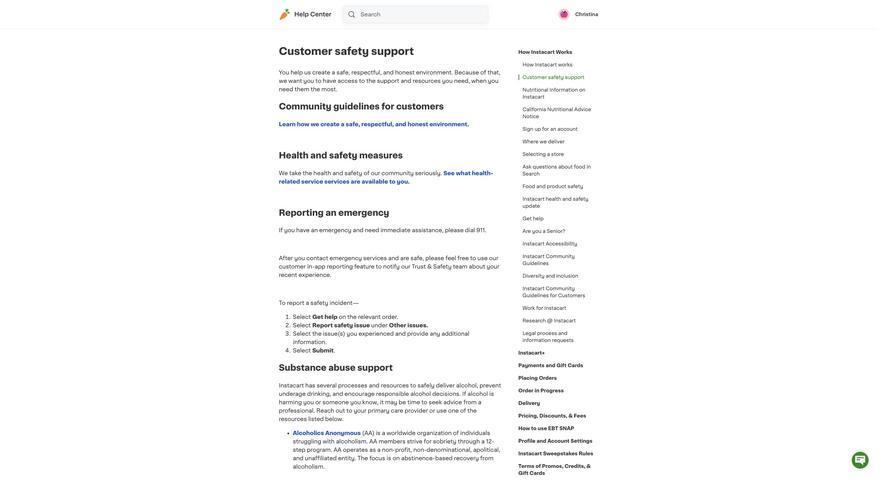 Task type: locate. For each thing, give the bounding box(es) containing it.
cards down requests at the right of the page
[[568, 364, 584, 369]]

cards down terms
[[530, 472, 545, 476]]

up
[[535, 127, 541, 132]]

1 vertical spatial safe,
[[346, 122, 360, 127]]

& left fees
[[569, 414, 573, 419]]

you inside are you a senior? link
[[533, 229, 542, 234]]

customer
[[279, 46, 333, 56], [523, 75, 547, 80]]

substance
[[279, 365, 327, 373]]

community up customers
[[546, 287, 575, 292]]

for right work on the right of the page
[[537, 306, 544, 311]]

sign up for an account link
[[519, 123, 582, 136]]

you
[[304, 78, 314, 84], [442, 78, 453, 84], [488, 78, 499, 84], [284, 228, 295, 233], [533, 229, 542, 234], [295, 256, 305, 262], [347, 332, 357, 337], [304, 400, 314, 406], [350, 400, 361, 406]]

services inside see what health- related service services are available to you.
[[325, 179, 350, 185]]

center
[[310, 12, 332, 17]]

0 horizontal spatial we
[[279, 78, 287, 84]]

customers
[[558, 294, 586, 299]]

are inside see what health- related service services are available to you.
[[351, 179, 361, 185]]

help up report
[[325, 315, 338, 320]]

are for safe,
[[401, 256, 409, 262]]

on inside "nutritional information on instacart"
[[580, 88, 586, 92]]

community down accessibility
[[546, 254, 575, 259]]

delivery link
[[519, 398, 540, 410]]

0 horizontal spatial customer
[[279, 46, 333, 56]]

1 vertical spatial community
[[546, 254, 575, 259]]

1 horizontal spatial services
[[364, 256, 387, 262]]

customer safety support down how instacart works on the right top
[[523, 75, 585, 80]]

community inside instacart community guidelines for customers
[[546, 287, 575, 292]]

.
[[334, 348, 335, 354]]

on down incident—
[[339, 315, 346, 320]]

0 horizontal spatial are
[[351, 179, 361, 185]]

are down immediate
[[401, 256, 409, 262]]

guidelines inside instacart community guidelines for customers
[[523, 294, 549, 299]]

is right (aa)
[[376, 431, 381, 437]]

1 horizontal spatial in
[[587, 165, 591, 170]]

need inside "you help us create a safe, respectful, and honest environment. because of that, we want you to have access to the support and resources you need, when you need them the most."
[[279, 87, 293, 92]]

in right food
[[587, 165, 591, 170]]

use
[[478, 256, 488, 262], [437, 409, 447, 414], [538, 427, 547, 432]]

we
[[279, 170, 288, 176]]

respectful, down community guidelines for customers
[[362, 122, 394, 127]]

take
[[289, 170, 302, 176]]

safety up the issue(s)
[[334, 323, 353, 329]]

help inside get help link
[[533, 217, 544, 221]]

0 vertical spatial customer
[[279, 46, 333, 56]]

to right access
[[359, 78, 365, 84]]

because
[[455, 70, 479, 75]]

denominational,
[[427, 448, 472, 453]]

may
[[385, 400, 398, 406]]

0 horizontal spatial use
[[437, 409, 447, 414]]

instacart inside "nutritional information on instacart"
[[523, 95, 545, 100]]

environment. for learn how we create a safe, respectful, and honest environment.
[[430, 122, 469, 127]]

customer safety support up access
[[279, 46, 414, 56]]

guidelines inside instacart community guidelines
[[523, 261, 549, 266]]

1 horizontal spatial non-
[[414, 448, 427, 453]]

& down "rules"
[[587, 465, 591, 469]]

from down alcohol,
[[464, 400, 477, 406]]

0 horizontal spatial health
[[314, 170, 331, 176]]

safe, inside "you help us create a safe, respectful, and honest environment. because of that, we want you to have access to the support and resources you need, when you need them the most."
[[337, 70, 350, 75]]

1 guidelines from the top
[[523, 261, 549, 266]]

honest for you help us create a safe, respectful, and honest environment. because of that, we want you to have access to the support and resources you need, when you need them the most.
[[395, 70, 415, 75]]

0 horizontal spatial get
[[312, 315, 323, 320]]

is down prevent
[[490, 392, 494, 397]]

accessibility
[[546, 242, 578, 247]]

0 vertical spatial are
[[351, 179, 361, 185]]

3 select from the top
[[293, 332, 311, 337]]

research @ instacart
[[523, 319, 576, 324]]

1 vertical spatial health
[[546, 197, 561, 202]]

pricing, discounts, & fees
[[519, 414, 587, 419]]

2 vertical spatial resources
[[279, 417, 307, 423]]

get up report
[[312, 315, 323, 320]]

of right terms
[[536, 465, 541, 469]]

non- down members
[[382, 448, 395, 453]]

see
[[444, 170, 455, 176]]

from inside '(aa) is a worldwide organization of individuals struggling with alcoholism. aa members strive for sobriety through a 12- step program. aa operates as a non-profit, non-denominational, apolitical, and unaffiliated entity. the focus is on abstinence-based recovery from alcoholism.'
[[481, 456, 494, 462]]

resources up customers
[[413, 78, 441, 84]]

in right order on the right of page
[[535, 389, 540, 394]]

the right the them
[[311, 87, 320, 92]]

and inside instacart health and safety update
[[563, 197, 572, 202]]

nutritional inside "nutritional information on instacart"
[[523, 88, 549, 92]]

0 horizontal spatial gift
[[519, 472, 529, 476]]

get up are
[[523, 217, 532, 221]]

0 horizontal spatial customer safety support
[[279, 46, 414, 56]]

access
[[338, 78, 358, 84]]

1 horizontal spatial are
[[401, 256, 409, 262]]

for down organization
[[424, 439, 432, 445]]

1 vertical spatial help
[[533, 217, 544, 221]]

use right free on the bottom of the page
[[478, 256, 488, 262]]

2 vertical spatial how
[[519, 427, 530, 432]]

a left senior?
[[543, 229, 546, 234]]

instacart inside instacart health and safety update
[[523, 197, 545, 202]]

2 horizontal spatial our
[[489, 256, 499, 262]]

the right one
[[468, 409, 477, 414]]

0 vertical spatial on
[[580, 88, 586, 92]]

customer safety support link
[[519, 71, 589, 84]]

seek
[[429, 400, 442, 406]]

911.
[[477, 228, 487, 233]]

our left the trust
[[401, 264, 411, 270]]

0 vertical spatial from
[[464, 400, 477, 406]]

0 vertical spatial or
[[316, 400, 321, 406]]

1 vertical spatial environment.
[[430, 122, 469, 127]]

2 vertical spatial our
[[401, 264, 411, 270]]

0 horizontal spatial please
[[426, 256, 444, 262]]

guidelines up diversity
[[523, 261, 549, 266]]

respectful, inside "you help us create a safe, respectful, and honest environment. because of that, we want you to have access to the support and resources you need, when you need them the most."
[[352, 70, 382, 75]]

1 horizontal spatial on
[[393, 456, 400, 462]]

your inside instacart has several processes and resources to safely deliver alcohol, prevent underage drinking, and encourage responsible alcohol decisions. if alcohol is harming you or someone you know, it may be time to seek advice from a professional. reach out to your primary care provider or use one of the resources listed below.
[[354, 409, 367, 414]]

store
[[552, 152, 564, 157]]

is inside instacart has several processes and resources to safely deliver alcohol, prevent underage drinking, and encourage responsible alcohol decisions. if alcohol is harming you or someone you know, it may be time to seek advice from a professional. reach out to your primary care provider or use one of the resources listed below.
[[490, 392, 494, 397]]

use inside 'after you contact emergency services and are safe, please feel free to use our customer in-app reporting feature to notify our trust & safety team about your recent experience.'
[[478, 256, 488, 262]]

services inside 'after you contact emergency services and are safe, please feel free to use our customer in-app reporting feature to notify our trust & safety team about your recent experience.'
[[364, 256, 387, 262]]

on inside '(aa) is a worldwide organization of individuals struggling with alcoholism. aa members strive for sobriety through a 12- step program. aa operates as a non-profit, non-denominational, apolitical, and unaffiliated entity. the focus is on abstinence-based recovery from alcoholism.'
[[393, 456, 400, 462]]

2 horizontal spatial an
[[551, 127, 557, 132]]

we up selecting a store link
[[540, 139, 547, 144]]

a down guidelines at the top
[[341, 122, 345, 127]]

resources
[[413, 78, 441, 84], [381, 383, 409, 389], [279, 417, 307, 423]]

legal
[[523, 331, 536, 336]]

an for account
[[551, 127, 557, 132]]

nutritional down 'nutritional information on instacart' link
[[548, 107, 573, 112]]

instacart sweepstakes rules link
[[519, 448, 594, 461]]

& inside 'after you contact emergency services and are safe, please feel free to use our customer in-app reporting feature to notify our trust & safety team about your recent experience.'
[[428, 264, 432, 270]]

search
[[523, 172, 540, 177]]

emergency up reporting in the left of the page
[[330, 256, 362, 262]]

0 vertical spatial gift
[[557, 364, 567, 369]]

feature
[[355, 264, 375, 270]]

use left ebt
[[538, 427, 547, 432]]

0 horizontal spatial if
[[279, 228, 283, 233]]

2 vertical spatial emergency
[[330, 256, 362, 262]]

honest inside "you help us create a safe, respectful, and honest environment. because of that, we want you to have access to the support and resources you need, when you need them the most."
[[395, 70, 415, 75]]

health up "service"
[[314, 170, 331, 176]]

Search search field
[[360, 6, 488, 23]]

you down issue in the bottom of the page
[[347, 332, 357, 337]]

0 vertical spatial customer safety support
[[279, 46, 414, 56]]

from inside instacart has several processes and resources to safely deliver alcohol, prevent underage drinking, and encourage responsible alcohol decisions. if alcohol is harming you or someone you know, it may be time to seek advice from a professional. reach out to your primary care provider or use one of the resources listed below.
[[464, 400, 477, 406]]

you down the us
[[304, 78, 314, 84]]

alcoholism. down unaffiliated
[[293, 465, 325, 470]]

0 vertical spatial aa
[[370, 439, 378, 445]]

2 vertical spatial help
[[325, 315, 338, 320]]

our up available
[[371, 170, 380, 176]]

about right team
[[469, 264, 486, 270]]

create
[[313, 70, 331, 75], [321, 122, 340, 127]]

4 select from the top
[[293, 348, 311, 354]]

2 alcohol from the left
[[468, 392, 488, 397]]

aa up as
[[370, 439, 378, 445]]

use inside instacart has several processes and resources to safely deliver alcohol, prevent underage drinking, and encourage responsible alcohol decisions. if alcohol is harming you or someone you know, it may be time to seek advice from a professional. reach out to your primary care provider or use one of the resources listed below.
[[437, 409, 447, 414]]

1 horizontal spatial please
[[445, 228, 464, 233]]

1 horizontal spatial your
[[487, 264, 500, 270]]

support inside "you help us create a safe, respectful, and honest environment. because of that, we want you to have access to the support and resources you need, when you need them the most."
[[377, 78, 400, 84]]

0 vertical spatial need
[[279, 87, 293, 92]]

notice
[[523, 114, 539, 119]]

an left account
[[551, 127, 557, 132]]

1 vertical spatial is
[[376, 431, 381, 437]]

terms
[[519, 465, 535, 469]]

0 horizontal spatial deliver
[[436, 383, 455, 389]]

and inside select get help on the relevant order. select report safety issue under other issues. select the issue(s) you experienced and provide any additional information. select submit .
[[396, 332, 406, 337]]

1 horizontal spatial or
[[430, 409, 435, 414]]

harming
[[279, 400, 302, 406]]

user avatar image
[[559, 9, 570, 20]]

0 vertical spatial respectful,
[[352, 70, 382, 75]]

how down how instacart works
[[523, 62, 534, 67]]

help center link
[[279, 9, 332, 20]]

ask questions about food in search link
[[519, 161, 599, 180]]

2 horizontal spatial is
[[490, 392, 494, 397]]

0 vertical spatial we
[[279, 78, 287, 84]]

an down reporting
[[311, 228, 318, 233]]

0 vertical spatial create
[[313, 70, 331, 75]]

legal process and information requests link
[[519, 328, 599, 347]]

cards
[[568, 364, 584, 369], [530, 472, 545, 476]]

how
[[519, 50, 530, 55], [523, 62, 534, 67], [519, 427, 530, 432]]

resources inside "you help us create a safe, respectful, and honest environment. because of that, we want you to have access to the support and resources you need, when you need them the most."
[[413, 78, 441, 84]]

0 vertical spatial services
[[325, 179, 350, 185]]

a left store
[[547, 152, 550, 157]]

if down alcohol,
[[463, 392, 466, 397]]

research
[[523, 319, 546, 324]]

process
[[538, 331, 557, 336]]

create right the how
[[321, 122, 340, 127]]

if down reporting
[[279, 228, 283, 233]]

0 horizontal spatial about
[[469, 264, 486, 270]]

1 select from the top
[[293, 315, 311, 320]]

0 horizontal spatial on
[[339, 315, 346, 320]]

deliver
[[548, 139, 565, 144], [436, 383, 455, 389]]

0 horizontal spatial have
[[296, 228, 310, 233]]

1 vertical spatial are
[[401, 256, 409, 262]]

are down we take the health and safety of our community seriously.
[[351, 179, 361, 185]]

our right free on the bottom of the page
[[489, 256, 499, 262]]

safety up report
[[311, 301, 328, 306]]

information
[[523, 338, 551, 343]]

1 horizontal spatial we
[[311, 122, 319, 127]]

0 vertical spatial honest
[[395, 70, 415, 75]]

of right one
[[461, 409, 466, 414]]

0 horizontal spatial need
[[279, 87, 293, 92]]

instacart has several processes and resources to safely deliver alcohol, prevent underage drinking, and encourage responsible alcohol decisions. if alcohol is harming you or someone you know, it may be time to seek advice from a professional. reach out to your primary care provider or use one of the resources listed below.
[[279, 383, 501, 423]]

are you a senior? link
[[519, 225, 570, 238]]

0 vertical spatial is
[[490, 392, 494, 397]]

notify
[[383, 264, 400, 270]]

on down profit,
[[393, 456, 400, 462]]

after
[[279, 256, 293, 262]]

of up 'sobriety'
[[453, 431, 459, 437]]

1 horizontal spatial customer safety support
[[523, 75, 585, 80]]

gift
[[557, 364, 567, 369], [519, 472, 529, 476]]

2 horizontal spatial use
[[538, 427, 547, 432]]

2 horizontal spatial resources
[[413, 78, 441, 84]]

we inside "you help us create a safe, respectful, and honest environment. because of that, we want you to have access to the support and resources you need, when you need them the most."
[[279, 78, 287, 84]]

nutritional up california
[[523, 88, 549, 92]]

on inside select get help on the relevant order. select report safety issue under other issues. select the issue(s) you experienced and provide any additional information. select submit .
[[339, 315, 346, 320]]

1 horizontal spatial about
[[559, 165, 573, 170]]

for up work for instacart
[[550, 294, 557, 299]]

&
[[428, 264, 432, 270], [569, 414, 573, 419], [587, 465, 591, 469]]

instacart
[[532, 50, 555, 55], [535, 62, 557, 67], [523, 95, 545, 100], [523, 197, 545, 202], [523, 242, 545, 247], [523, 254, 545, 259], [523, 287, 545, 292], [545, 306, 567, 311], [554, 319, 576, 324], [279, 383, 304, 389], [519, 452, 542, 457]]

sign up for an account
[[523, 127, 578, 132]]

instacart image
[[279, 9, 290, 20]]

update
[[523, 204, 540, 209]]

& right the trust
[[428, 264, 432, 270]]

12-
[[486, 439, 494, 445]]

alcohol down safely
[[411, 392, 431, 397]]

1 vertical spatial an
[[326, 209, 337, 217]]

instacart up california
[[523, 95, 545, 100]]

1 vertical spatial about
[[469, 264, 486, 270]]

a up most.
[[332, 70, 335, 75]]

know,
[[363, 400, 379, 406]]

progress
[[541, 389, 564, 394]]

1 horizontal spatial aa
[[370, 439, 378, 445]]

0 vertical spatial get
[[523, 217, 532, 221]]

submit
[[312, 348, 334, 354]]

if you have an emergency and need immediate assistance, please dial 911.
[[279, 228, 487, 233]]

1 vertical spatial customer safety support
[[523, 75, 585, 80]]

2 horizontal spatial we
[[540, 139, 547, 144]]

to
[[316, 78, 322, 84], [359, 78, 365, 84], [390, 179, 396, 185], [471, 256, 476, 262], [376, 264, 382, 270], [411, 383, 416, 389], [422, 400, 428, 406], [347, 409, 353, 414], [532, 427, 537, 432]]

you inside select get help on the relevant order. select report safety issue under other issues. select the issue(s) you experienced and provide any additional information. select submit .
[[347, 332, 357, 337]]

safety
[[335, 46, 369, 56], [549, 75, 564, 80], [329, 152, 358, 160], [345, 170, 362, 176], [568, 184, 584, 189], [573, 197, 589, 202], [311, 301, 328, 306], [334, 323, 353, 329]]

safe, inside 'after you contact emergency services and are safe, please feel free to use our customer in-app reporting feature to notify our trust & safety team about your recent experience.'
[[411, 256, 424, 262]]

1 vertical spatial emergency
[[319, 228, 352, 233]]

respectful, for us
[[352, 70, 382, 75]]

what
[[456, 170, 471, 176]]

the inside instacart has several processes and resources to safely deliver alcohol, prevent underage drinking, and encourage responsible alcohol decisions. if alcohol is harming you or someone you know, it may be time to seek advice from a professional. reach out to your primary care provider or use one of the resources listed below.
[[468, 409, 477, 414]]

is
[[490, 392, 494, 397], [376, 431, 381, 437], [387, 456, 392, 462]]

alcoholics anonymous link
[[293, 431, 361, 437]]

0 horizontal spatial in
[[535, 389, 540, 394]]

health
[[279, 152, 309, 160]]

get inside select get help on the relevant order. select report safety issue under other issues. select the issue(s) you experienced and provide any additional information. select submit .
[[312, 315, 323, 320]]

christina
[[576, 12, 599, 17]]

0 vertical spatial deliver
[[548, 139, 565, 144]]

profile
[[519, 439, 536, 444]]

how instacart works
[[519, 50, 573, 55]]

instacart up 'update'
[[523, 197, 545, 202]]

alcohol down alcohol,
[[468, 392, 488, 397]]

instacart down are
[[523, 242, 545, 247]]

1 vertical spatial on
[[339, 315, 346, 320]]

help inside "you help us create a safe, respectful, and honest environment. because of that, we want you to have access to the support and resources you need, when you need them the most."
[[291, 70, 303, 75]]

help up the 'want'
[[291, 70, 303, 75]]

0 horizontal spatial resources
[[279, 417, 307, 423]]

of up when
[[481, 70, 487, 75]]

create right the us
[[313, 70, 331, 75]]

deliver inside instacart has several processes and resources to safely deliver alcohol, prevent underage drinking, and encourage responsible alcohol decisions. if alcohol is harming you or someone you know, it may be time to seek advice from a professional. reach out to your primary care provider or use one of the resources listed below.
[[436, 383, 455, 389]]

aa down with
[[334, 448, 342, 453]]

community guidelines for customers
[[279, 103, 444, 111]]

gift down terms
[[519, 472, 529, 476]]

1 vertical spatial nutritional
[[548, 107, 573, 112]]

1 vertical spatial how
[[523, 62, 534, 67]]

sobriety
[[433, 439, 457, 445]]

community inside instacart community guidelines
[[546, 254, 575, 259]]

worldwide
[[387, 431, 416, 437]]

need left immediate
[[365, 228, 379, 233]]

1 horizontal spatial help
[[325, 315, 338, 320]]

information.
[[293, 340, 327, 346]]

0 vertical spatial guidelines
[[523, 261, 549, 266]]

of inside '(aa) is a worldwide organization of individuals struggling with alcoholism. aa members strive for sobriety through a 12- step program. aa operates as a non-profit, non-denominational, apolitical, and unaffiliated entity. the focus is on abstinence-based recovery from alcoholism.'
[[453, 431, 459, 437]]

help for get
[[533, 217, 544, 221]]

1 horizontal spatial customer
[[523, 75, 547, 80]]

0 horizontal spatial or
[[316, 400, 321, 406]]

create inside "you help us create a safe, respectful, and honest environment. because of that, we want you to have access to the support and resources you need, when you need them the most."
[[313, 70, 331, 75]]

safety up information
[[549, 75, 564, 80]]

resources up responsible
[[381, 383, 409, 389]]

0 vertical spatial health
[[314, 170, 331, 176]]

placing
[[519, 376, 538, 381]]

0 horizontal spatial your
[[354, 409, 367, 414]]

instacart health and safety update
[[523, 197, 589, 209]]

1 vertical spatial from
[[481, 456, 494, 462]]

are inside 'after you contact emergency services and are safe, please feel free to use our customer in-app reporting feature to notify our trust & safety team about your recent experience.'
[[401, 256, 409, 262]]

instacart down profile
[[519, 452, 542, 457]]

0 vertical spatial in
[[587, 165, 591, 170]]

see what health- related service services are available to you.
[[279, 170, 494, 185]]

0 vertical spatial an
[[551, 127, 557, 132]]

0 vertical spatial have
[[323, 78, 336, 84]]

alcoholism.
[[336, 439, 368, 445], [293, 465, 325, 470]]

safety right 'product'
[[568, 184, 584, 189]]

order
[[519, 389, 534, 394]]

food
[[523, 184, 535, 189]]

about inside ask questions about food in search
[[559, 165, 573, 170]]

instacart up the underage
[[279, 383, 304, 389]]

0 horizontal spatial non-
[[382, 448, 395, 453]]

@
[[547, 319, 553, 324]]

emergency up the if you have an emergency and need immediate assistance, please dial 911.
[[339, 209, 389, 217]]

1 horizontal spatial use
[[478, 256, 488, 262]]

2 vertical spatial on
[[393, 456, 400, 462]]

create for us
[[313, 70, 331, 75]]

in inside ask questions about food in search
[[587, 165, 591, 170]]

2 guidelines from the top
[[523, 294, 549, 299]]

health down 'food and product safety' link
[[546, 197, 561, 202]]

please left the dial
[[445, 228, 464, 233]]

1 vertical spatial deliver
[[436, 383, 455, 389]]

select get help on the relevant order. select report safety issue under other issues. select the issue(s) you experienced and provide any additional information. select submit .
[[293, 315, 470, 354]]

1 vertical spatial we
[[311, 122, 319, 127]]

customers
[[396, 103, 444, 111]]

environment. left because
[[416, 70, 453, 75]]

care
[[391, 409, 404, 414]]

1 horizontal spatial alcohol
[[468, 392, 488, 397]]

provider
[[405, 409, 428, 414]]

2 vertical spatial is
[[387, 456, 392, 462]]

aa
[[370, 439, 378, 445], [334, 448, 342, 453]]

sweepstakes
[[543, 452, 578, 457]]

and inside 'after you contact emergency services and are safe, please feel free to use our customer in-app reporting feature to notify our trust & safety team about your recent experience.'
[[389, 256, 399, 262]]

entity.
[[338, 456, 356, 462]]

you right are
[[533, 229, 542, 234]]

environment. inside "you help us create a safe, respectful, and honest environment. because of that, we want you to have access to the support and resources you need, when you need them the most."
[[416, 70, 453, 75]]

1 vertical spatial cards
[[530, 472, 545, 476]]

the right access
[[367, 78, 376, 84]]

have inside "you help us create a safe, respectful, and honest environment. because of that, we want you to have access to the support and resources you need, when you need them the most."
[[323, 78, 336, 84]]

on right information
[[580, 88, 586, 92]]

you down that,
[[488, 78, 499, 84]]

environment. down customers
[[430, 122, 469, 127]]

1 vertical spatial get
[[312, 315, 323, 320]]

& inside terms of promos, credits, & gift cards
[[587, 465, 591, 469]]

resources down professional.
[[279, 417, 307, 423]]

from
[[464, 400, 477, 406], [481, 456, 494, 462]]

1 vertical spatial customer
[[523, 75, 547, 80]]

0 horizontal spatial services
[[325, 179, 350, 185]]

for right up
[[543, 127, 549, 132]]

1 horizontal spatial gift
[[557, 364, 567, 369]]

program.
[[307, 448, 332, 453]]

0 vertical spatial about
[[559, 165, 573, 170]]

deliver up decisions. at the bottom of page
[[436, 383, 455, 389]]



Task type: vqa. For each thing, say whether or not it's contained in the screenshot.
help associated with Get
yes



Task type: describe. For each thing, give the bounding box(es) containing it.
when
[[472, 78, 487, 84]]

terms of promos, credits, & gift cards link
[[519, 461, 599, 478]]

where we deliver link
[[519, 136, 569, 148]]

cards inside terms of promos, credits, & gift cards
[[530, 472, 545, 476]]

of inside "you help us create a safe, respectful, and honest environment. because of that, we want you to have access to the support and resources you need, when you need them the most."
[[481, 70, 487, 75]]

safe, for us
[[337, 70, 350, 75]]

safety inside select get help on the relevant order. select report safety issue under other issues. select the issue(s) you experienced and provide any additional information. select submit .
[[334, 323, 353, 329]]

work
[[523, 306, 535, 311]]

a left 12-
[[482, 439, 485, 445]]

1 vertical spatial have
[[296, 228, 310, 233]]

1 horizontal spatial get
[[523, 217, 532, 221]]

free
[[458, 256, 469, 262]]

please inside 'after you contact emergency services and are safe, please feel free to use our customer in-app reporting feature to notify our trust & safety team about your recent experience.'
[[426, 256, 444, 262]]

credits,
[[565, 465, 586, 469]]

instacart community guidelines for customers link
[[519, 283, 599, 302]]

under
[[371, 323, 388, 329]]

account
[[548, 439, 570, 444]]

christina link
[[559, 9, 599, 20]]

a inside instacart has several processes and resources to safely deliver alcohol, prevent underage drinking, and encourage responsible alcohol decisions. if alcohol is harming you or someone you know, it may be time to seek advice from a professional. reach out to your primary care provider or use one of the resources listed below.
[[478, 400, 482, 406]]

emergency inside 'after you contact emergency services and are safe, please feel free to use our customer in-app reporting feature to notify our trust & safety team about your recent experience.'
[[330, 256, 362, 262]]

primary
[[368, 409, 390, 414]]

instacart up "@"
[[545, 306, 567, 311]]

to right out
[[347, 409, 353, 414]]

you down reporting
[[284, 228, 295, 233]]

to inside see what health- related service services are available to you.
[[390, 179, 396, 185]]

ask
[[523, 165, 532, 170]]

struggling
[[293, 439, 321, 445]]

advice
[[444, 400, 462, 406]]

1 vertical spatial our
[[489, 256, 499, 262]]

1 vertical spatial alcoholism.
[[293, 465, 325, 470]]

0 vertical spatial alcoholism.
[[336, 439, 368, 445]]

instacart up how instacart works on the right top
[[532, 50, 555, 55]]

a up members
[[382, 431, 386, 437]]

alcoholics
[[293, 431, 324, 437]]

1 horizontal spatial cards
[[568, 364, 584, 369]]

1 vertical spatial aa
[[334, 448, 342, 453]]

gift inside payments and gift cards link
[[557, 364, 567, 369]]

food
[[574, 165, 586, 170]]

ask questions about food in search
[[523, 165, 591, 177]]

for inside '(aa) is a worldwide organization of individuals struggling with alcoholism. aa members strive for sobriety through a 12- step program. aa operates as a non-profit, non-denominational, apolitical, and unaffiliated entity. the focus is on abstinence-based recovery from alcoholism.'
[[424, 439, 432, 445]]

dial
[[465, 228, 475, 233]]

of inside terms of promos, credits, & gift cards
[[536, 465, 541, 469]]

community for instacart community guidelines
[[546, 254, 575, 259]]

learn how we create a safe, respectful, and honest environment.
[[279, 122, 469, 127]]

to left safely
[[411, 383, 416, 389]]

you down encourage
[[350, 400, 361, 406]]

community for instacart community guidelines for customers
[[546, 287, 575, 292]]

honest for learn how we create a safe, respectful, and honest environment.
[[408, 122, 428, 127]]

for up learn how we create a safe, respectful, and honest environment. link
[[382, 103, 395, 111]]

0 vertical spatial our
[[371, 170, 380, 176]]

selecting a store
[[523, 152, 564, 157]]

as
[[370, 448, 376, 453]]

nutritional inside "california nutritional advice notice"
[[548, 107, 573, 112]]

how for how instacart works
[[519, 50, 530, 55]]

1 non- from the left
[[382, 448, 395, 453]]

delivery
[[519, 402, 540, 406]]

you inside 'after you contact emergency services and are safe, please feel free to use our customer in-app reporting feature to notify our trust & safety team about your recent experience.'
[[295, 256, 305, 262]]

issue
[[355, 323, 370, 329]]

time
[[408, 400, 420, 406]]

to left notify
[[376, 264, 382, 270]]

terms of promos, credits, & gift cards
[[519, 465, 591, 476]]

app
[[315, 264, 326, 270]]

to right free on the bottom of the page
[[471, 256, 476, 262]]

strive
[[407, 439, 423, 445]]

instacart inside instacart community guidelines for customers
[[523, 287, 545, 292]]

provide
[[408, 332, 429, 337]]

0 vertical spatial if
[[279, 228, 283, 233]]

for inside work for instacart link
[[537, 306, 544, 311]]

an for emergency
[[311, 228, 318, 233]]

a right report
[[306, 301, 309, 306]]

learn how we create a safe, respectful, and honest environment. link
[[279, 122, 469, 127]]

safety inside instacart health and safety update
[[573, 197, 589, 202]]

guidelines for instacart community guidelines
[[523, 261, 549, 266]]

a inside "you help us create a safe, respectful, and honest environment. because of that, we want you to have access to the support and resources you need, when you need them the most."
[[332, 70, 335, 75]]

through
[[458, 439, 480, 445]]

your inside 'after you contact emergency services and are safe, please feel free to use our customer in-app reporting feature to notify our trust & safety team about your recent experience.'
[[487, 264, 500, 270]]

safety down health and safety measures at top
[[345, 170, 362, 176]]

you left need,
[[442, 78, 453, 84]]

inclusion
[[557, 274, 579, 279]]

the down report
[[312, 332, 322, 337]]

about inside 'after you contact emergency services and are safe, please feel free to use our customer in-app reporting feature to notify our trust & safety team about your recent experience.'
[[469, 264, 486, 270]]

instacart accessibility link
[[519, 238, 582, 251]]

are
[[523, 229, 531, 234]]

instacart+ link
[[519, 347, 545, 360]]

measures
[[360, 152, 403, 160]]

organization
[[417, 431, 452, 437]]

instacart inside instacart has several processes and resources to safely deliver alcohol, prevent underage drinking, and encourage responsible alcohol decisions. if alcohol is harming you or someone you know, it may be time to seek advice from a professional. reach out to your primary care provider or use one of the resources listed below.
[[279, 383, 304, 389]]

instacart inside instacart community guidelines
[[523, 254, 545, 259]]

works
[[559, 62, 573, 67]]

1 horizontal spatial need
[[365, 228, 379, 233]]

safety up we take the health and safety of our community seriously.
[[329, 152, 358, 160]]

senior?
[[547, 229, 566, 234]]

0 vertical spatial community
[[279, 103, 332, 111]]

how for how to use ebt snap
[[519, 427, 530, 432]]

seriously.
[[415, 170, 442, 176]]

the up issue in the bottom of the page
[[348, 315, 357, 320]]

1 horizontal spatial is
[[387, 456, 392, 462]]

safe, for we
[[346, 122, 360, 127]]

instacart right "@"
[[554, 319, 576, 324]]

issues.
[[408, 323, 428, 329]]

instacart down how instacart works
[[535, 62, 557, 67]]

0 vertical spatial emergency
[[339, 209, 389, 217]]

are for available
[[351, 179, 361, 185]]

diversity and inclusion link
[[519, 270, 583, 283]]

2 vertical spatial we
[[540, 139, 547, 144]]

and inside '(aa) is a worldwide organization of individuals struggling with alcoholism. aa members strive for sobriety through a 12- step program. aa operates as a non-profit, non-denominational, apolitical, and unaffiliated entity. the focus is on abstinence-based recovery from alcoholism.'
[[293, 456, 304, 462]]

order in progress
[[519, 389, 564, 394]]

a right as
[[378, 448, 381, 453]]

product
[[547, 184, 567, 189]]

instacart community guidelines link
[[519, 251, 599, 270]]

respectful, for we
[[362, 122, 394, 127]]

how
[[297, 122, 310, 127]]

see what health- related service services are available to you. link
[[279, 170, 494, 185]]

help center
[[294, 12, 332, 17]]

profile and account settings link
[[519, 436, 593, 448]]

of up available
[[364, 170, 370, 176]]

help inside select get help on the relevant order. select report safety issue under other issues. select the issue(s) you experienced and provide any additional information. select submit .
[[325, 315, 338, 320]]

profile and account settings
[[519, 439, 593, 444]]

where we deliver
[[523, 139, 565, 144]]

california nutritional advice notice link
[[519, 103, 599, 123]]

account
[[558, 127, 578, 132]]

sign
[[523, 127, 534, 132]]

2 non- from the left
[[414, 448, 427, 453]]

and inside legal process and information requests
[[559, 331, 568, 336]]

of inside instacart has several processes and resources to safely deliver alcohol, prevent underage drinking, and encourage responsible alcohol decisions. if alcohol is harming you or someone you know, it may be time to seek advice from a professional. reach out to your primary care provider or use one of the resources listed below.
[[461, 409, 466, 414]]

you down drinking, at the left of page
[[304, 400, 314, 406]]

create for we
[[321, 122, 340, 127]]

service
[[302, 179, 323, 185]]

how for how instacart works
[[523, 62, 534, 67]]

placing orders link
[[519, 372, 557, 385]]

report
[[287, 301, 305, 306]]

how instacart works
[[523, 62, 573, 67]]

reporting
[[279, 209, 324, 217]]

abstinence-
[[402, 456, 435, 462]]

2 select from the top
[[293, 323, 311, 329]]

most.
[[322, 87, 338, 92]]

1 horizontal spatial our
[[401, 264, 411, 270]]

experience.
[[299, 273, 332, 278]]

1 horizontal spatial &
[[569, 414, 573, 419]]

california
[[523, 107, 546, 112]]

the up "service"
[[303, 170, 312, 176]]

to right 'time' in the bottom left of the page
[[422, 400, 428, 406]]

health and safety measures
[[279, 152, 403, 160]]

underage
[[279, 392, 306, 397]]

diversity
[[523, 274, 545, 279]]

1 vertical spatial or
[[430, 409, 435, 414]]

help for you
[[291, 70, 303, 75]]

payments and gift cards link
[[519, 360, 584, 372]]

snap
[[560, 427, 575, 432]]

if inside instacart has several processes and resources to safely deliver alcohol, prevent underage drinking, and encourage responsible alcohol decisions. if alcohol is harming you or someone you know, it may be time to seek advice from a professional. reach out to your primary care provider or use one of the resources listed below.
[[463, 392, 466, 397]]

fees
[[574, 414, 587, 419]]

feel
[[446, 256, 456, 262]]

payments
[[519, 364, 545, 369]]

team
[[453, 264, 468, 270]]

guidelines for instacart community guidelines for customers
[[523, 294, 549, 299]]

environment. for you help us create a safe, respectful, and honest environment. because of that, we want you to have access to the support and resources you need, when you need them the most.
[[416, 70, 453, 75]]

reporting an emergency
[[279, 209, 389, 217]]

after you contact emergency services and are safe, please feel free to use our customer in-app reporting feature to notify our trust & safety team about your recent experience.
[[279, 256, 500, 278]]

relevant
[[358, 315, 381, 320]]

gift inside terms of promos, credits, & gift cards
[[519, 472, 529, 476]]

for inside sign up for an account link
[[543, 127, 549, 132]]

to down pricing,
[[532, 427, 537, 432]]

safety up access
[[335, 46, 369, 56]]

them
[[295, 87, 310, 92]]

focus
[[370, 456, 385, 462]]

in inside order in progress link
[[535, 389, 540, 394]]

customer inside customer safety support link
[[523, 75, 547, 80]]

pricing, discounts, & fees link
[[519, 410, 587, 423]]

out
[[336, 409, 345, 414]]

get help
[[523, 217, 544, 221]]

you help us create a safe, respectful, and honest environment. because of that, we want you to have access to the support and resources you need, when you need them the most.
[[279, 70, 501, 92]]

health inside instacart health and safety update
[[546, 197, 561, 202]]

learn
[[279, 122, 296, 127]]

1 alcohol from the left
[[411, 392, 431, 397]]

to right the 'want'
[[316, 78, 322, 84]]

for inside instacart community guidelines for customers
[[550, 294, 557, 299]]

reach
[[317, 409, 334, 414]]

you
[[279, 70, 289, 75]]

1 horizontal spatial resources
[[381, 383, 409, 389]]



